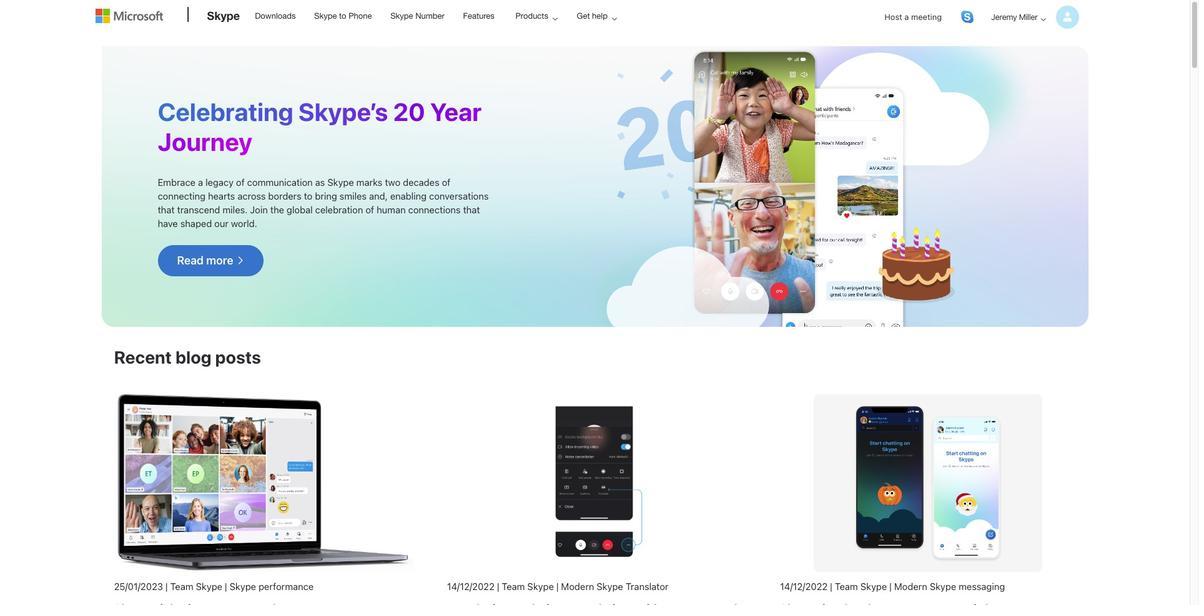 Task type: vqa. For each thing, say whether or not it's contained in the screenshot.
"Embrace"
yes



Task type: locate. For each thing, give the bounding box(es) containing it.
world.
[[231, 218, 257, 229]]

14/12/2022 for 14/12/2022 | team skype | modern skype translator
[[447, 582, 495, 593]]

20
[[393, 97, 425, 126]]

2 horizontal spatial of
[[442, 177, 451, 188]]

posts
[[215, 347, 261, 368]]

skype link
[[201, 1, 246, 34]]

features link
[[458, 1, 500, 31]]

a left legacy
[[198, 177, 203, 188]]

skype to phone link
[[309, 1, 378, 31]]

1 horizontal spatial of
[[366, 204, 374, 216]]

1 horizontal spatial to
[[339, 11, 346, 21]]

2 team from the left
[[502, 582, 525, 593]]

legacy
[[206, 177, 234, 188]]

enabling
[[390, 191, 427, 202]]

team for 25/01/2023 | team skype | skype performance
[[170, 582, 193, 593]]

a inside embrace a legacy of communication as skype marks two decades of connecting hearts across borders to bring smiles and, enabling conversations that transcend miles. join the global celebration of human connections that have shaped our world.
[[198, 177, 203, 188]]

1 horizontal spatial team
[[502, 582, 525, 593]]

human
[[377, 204, 406, 216]]

0 vertical spatial to
[[339, 11, 346, 21]]

across
[[238, 191, 266, 202]]

meeting
[[911, 12, 942, 22]]

get
[[577, 11, 590, 21]]

|
[[166, 582, 168, 593], [225, 582, 227, 593], [497, 582, 499, 593], [557, 582, 559, 593], [830, 582, 833, 593], [890, 582, 892, 593]]

help
[[592, 11, 608, 21]]

a for host
[[905, 12, 909, 22]]

downloads link
[[249, 1, 301, 31]]

2 horizontal spatial team
[[835, 582, 858, 593]]

3 team from the left
[[835, 582, 858, 593]]

1 vertical spatial to
[[304, 191, 313, 202]]

modern for translator
[[561, 582, 594, 593]]

that up have
[[158, 204, 175, 216]]

2 that from the left
[[463, 204, 480, 216]]

0 horizontal spatial a
[[198, 177, 203, 188]]

1 horizontal spatial that
[[463, 204, 480, 216]]

team
[[170, 582, 193, 593], [502, 582, 525, 593], [835, 582, 858, 593]]

menu bar containing host a meeting
[[95, 1, 1095, 66]]

a for embrace
[[198, 177, 203, 188]]

0 vertical spatial a
[[905, 12, 909, 22]]

modern
[[561, 582, 594, 593], [894, 582, 928, 593]]

modern for messaging
[[894, 582, 928, 593]]

borders
[[268, 191, 302, 202]]

a
[[905, 12, 909, 22], [198, 177, 203, 188]]

to up global
[[304, 191, 313, 202]]

features
[[463, 11, 495, 21]]

decades
[[403, 177, 440, 188]]

1 vertical spatial a
[[198, 177, 203, 188]]

14/12/2022 | team skype | modern skype messaging
[[780, 582, 1005, 593]]

1 14/12/2022 from the left
[[447, 582, 495, 593]]

1 horizontal spatial modern
[[894, 582, 928, 593]]

skype inside embrace a legacy of communication as skype marks two decades of connecting hearts across borders to bring smiles and, enabling conversations that transcend miles. join the global celebration of human connections that have shaped our world.
[[328, 177, 354, 188]]

more
[[206, 254, 233, 267]]

skype number
[[391, 11, 445, 21]]

2 modern from the left
[[894, 582, 928, 593]]

to
[[339, 11, 346, 21], [304, 191, 313, 202]]

skype to phone
[[314, 11, 372, 21]]

number
[[416, 11, 445, 21]]

read
[[177, 254, 204, 267]]

jeremy miller
[[991, 12, 1038, 22]]

a inside "link"
[[905, 12, 909, 22]]

1 horizontal spatial a
[[905, 12, 909, 22]]

0 horizontal spatial that
[[158, 204, 175, 216]]

menu bar
[[95, 1, 1095, 66]]

connections
[[408, 204, 461, 216]]

that
[[158, 204, 175, 216], [463, 204, 480, 216]]

transcend
[[177, 204, 220, 216]]

arrow down image
[[1036, 12, 1051, 27]]

marks
[[357, 177, 383, 188]]

6 | from the left
[[890, 582, 892, 593]]

0 horizontal spatial of
[[236, 177, 245, 188]]

our
[[214, 218, 229, 229]]

skype launches real-time video call translation using ai and natural voice. image
[[541, 395, 649, 573]]

host
[[885, 12, 903, 22]]

join
[[250, 204, 268, 216]]

2 14/12/2022 from the left
[[780, 582, 828, 593]]

25/01/2023
[[114, 582, 163, 593]]

1 horizontal spatial 14/12/2022
[[780, 582, 828, 593]]

25/01/2023 | team skype | skype performance
[[114, 582, 314, 593]]

14/12/2022 | team skype | modern skype translator
[[447, 582, 669, 593]]

team for 14/12/2022 | team skype | modern skype translator
[[502, 582, 525, 593]]

of up "across" in the left of the page
[[236, 177, 245, 188]]

journey
[[158, 127, 252, 156]]

3 | from the left
[[497, 582, 499, 593]]

of down the and,
[[366, 204, 374, 216]]

0 horizontal spatial modern
[[561, 582, 594, 593]]

skype
[[207, 9, 240, 22], [314, 11, 337, 21], [391, 11, 413, 21], [328, 177, 354, 188], [196, 582, 222, 593], [230, 582, 256, 593], [528, 582, 554, 593], [597, 582, 623, 593], [861, 582, 887, 593], [930, 582, 957, 593]]

products button
[[505, 1, 568, 31]]

1 team from the left
[[170, 582, 193, 593]]

read more 
[[177, 254, 244, 267]]

0 horizontal spatial to
[[304, 191, 313, 202]]

of
[[236, 177, 245, 188], [442, 177, 451, 188], [366, 204, 374, 216]]

1 that from the left
[[158, 204, 175, 216]]

products
[[516, 11, 548, 21]]

0 horizontal spatial 14/12/2022
[[447, 582, 495, 593]]

smiles
[[340, 191, 367, 202]]

a right host
[[905, 12, 909, 22]]

jeremy miller link
[[981, 1, 1079, 33]]

miller
[[1019, 12, 1038, 22]]

to left "phone"
[[339, 11, 346, 21]]

0 horizontal spatial team
[[170, 582, 193, 593]]

of up 'conversations' on the left
[[442, 177, 451, 188]]

as
[[315, 177, 325, 188]]

the
[[270, 204, 284, 216]]

1 modern from the left
[[561, 582, 594, 593]]

that down 'conversations' on the left
[[463, 204, 480, 216]]

host a meeting
[[885, 12, 942, 22]]

get help button
[[566, 1, 627, 31]]

14/12/2022
[[447, 582, 495, 593], [780, 582, 828, 593]]



Task type: describe. For each thing, give the bounding box(es) containing it.
downloads
[[255, 11, 296, 21]]

to inside skype to phone "link"
[[339, 11, 346, 21]]

two
[[385, 177, 401, 188]]

avatar image
[[1056, 6, 1079, 29]]


[[236, 257, 244, 265]]

blog
[[176, 347, 212, 368]]

skype has updated its visuals with new illustrations featuring signature clouds and classic emoticons, as well as more colorful themes with colored headers and message bubbles for a personalized touch. these changes were made for a more modern and delightful user experience. image
[[814, 395, 1043, 573]]

translator
[[626, 582, 669, 593]]

celebrating
[[158, 97, 293, 126]]

skype inside "link"
[[314, 11, 337, 21]]

celebration
[[315, 204, 363, 216]]

global
[[287, 204, 313, 216]]

communication
[[247, 177, 313, 188]]

get help
[[577, 11, 608, 21]]

phone
[[349, 11, 372, 21]]

and,
[[369, 191, 388, 202]]

skype on apple m1 mac devices with improved performance and reliability image
[[114, 395, 415, 573]]

to inside embrace a legacy of communication as skype marks two decades of connecting hearts across borders to bring smiles and, enabling conversations that transcend miles. join the global celebration of human connections that have shaped our world.
[[304, 191, 313, 202]]

conversations
[[429, 191, 489, 202]]

team for 14/12/2022 | team skype | modern skype messaging
[[835, 582, 858, 593]]

shaped
[[180, 218, 212, 229]]

5 | from the left
[[830, 582, 833, 593]]

14/12/2022 for 14/12/2022 | team skype | modern skype messaging
[[780, 582, 828, 593]]

performance
[[259, 582, 314, 593]]

skype number link
[[385, 1, 450, 31]]

embrace
[[158, 177, 196, 188]]

connecting
[[158, 191, 206, 202]]

jeremy
[[991, 12, 1017, 22]]

skype's
[[299, 97, 388, 126]]

 link
[[961, 11, 974, 23]]

celebrating skype's 20 year journey main content
[[0, 40, 1190, 606]]

bring
[[315, 191, 337, 202]]

have
[[158, 218, 178, 229]]

messaging
[[959, 582, 1005, 593]]

2 | from the left
[[225, 582, 227, 593]]

microsoft image
[[95, 9, 163, 23]]

recent blog posts
[[114, 347, 261, 368]]

recent
[[114, 347, 172, 368]]

4 | from the left
[[557, 582, 559, 593]]

embrace a legacy of communication as skype marks two decades of connecting hearts across borders to bring smiles and, enabling conversations that transcend miles. join the global celebration of human connections that have shaped our world.
[[158, 177, 489, 229]]

1 | from the left
[[166, 582, 168, 593]]

celebrating skype's 20 year journey
[[158, 97, 482, 156]]

year
[[430, 97, 482, 126]]

miles.
[[223, 204, 248, 216]]

host a meeting link
[[875, 1, 952, 33]]

hearts
[[208, 191, 235, 202]]



